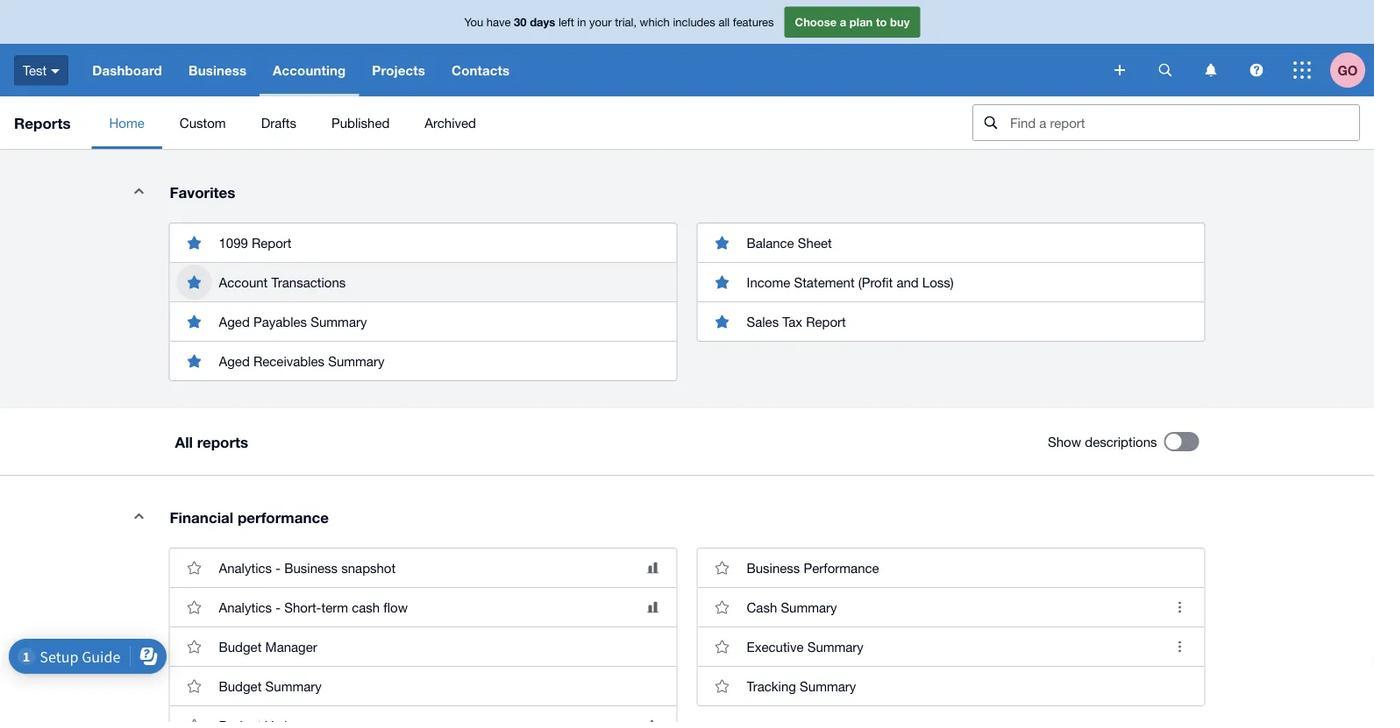 Task type: locate. For each thing, give the bounding box(es) containing it.
contacts button
[[439, 44, 523, 96]]

dashboard
[[92, 62, 162, 78]]

favorite image for analytics - business snapshot
[[177, 551, 212, 586]]

remove favorite image left the 1099
[[177, 225, 212, 261]]

more options image
[[1163, 630, 1198, 665]]

summary down executive summary
[[800, 679, 856, 694]]

and
[[897, 275, 919, 290]]

2 - from the top
[[276, 600, 281, 615]]

summary
[[311, 314, 367, 329], [328, 354, 385, 369], [781, 600, 837, 615], [808, 639, 864, 655], [265, 679, 322, 694], [800, 679, 856, 694]]

go button
[[1331, 44, 1375, 96]]

aged payables summary
[[219, 314, 367, 329]]

1 horizontal spatial more options image
[[1163, 590, 1198, 625]]

test
[[23, 62, 47, 78]]

choose a plan to buy
[[795, 15, 910, 29]]

navigation containing dashboard
[[79, 44, 1103, 96]]

expand report group image
[[121, 174, 157, 209], [121, 499, 157, 534]]

analytics for analytics - short-term cash flow
[[219, 600, 272, 615]]

budget for budget manager
[[219, 639, 262, 655]]

0 vertical spatial budget
[[219, 639, 262, 655]]

1 vertical spatial remove favorite image
[[177, 304, 212, 339]]

favorite image
[[177, 551, 212, 586], [177, 590, 212, 625], [177, 630, 212, 665], [177, 669, 212, 704], [177, 709, 212, 723]]

3 remove favorite image from the top
[[177, 344, 212, 379]]

more information about analytics - short-term cash flow image
[[647, 602, 659, 614]]

descriptions
[[1085, 434, 1157, 450]]

0 vertical spatial report
[[252, 235, 292, 250]]

account transactions link
[[170, 262, 677, 302]]

1 vertical spatial aged
[[219, 354, 250, 369]]

archived link
[[407, 96, 494, 149]]

2 remove favorite image from the top
[[177, 304, 212, 339]]

budget down budget manager
[[219, 679, 262, 694]]

income statement (profit and loss) link
[[698, 262, 1205, 302]]

favorite image inside tracking summary link
[[705, 669, 740, 704]]

you
[[464, 15, 483, 29]]

0 vertical spatial expand report group image
[[121, 174, 157, 209]]

favorite image left tracking
[[705, 669, 740, 704]]

aged for aged payables summary
[[219, 314, 250, 329]]

tracking summary
[[747, 679, 856, 694]]

dashboard link
[[79, 44, 175, 96]]

budget manager link
[[170, 627, 677, 667]]

in
[[577, 15, 586, 29]]

summary up tracking summary
[[808, 639, 864, 655]]

1 budget from the top
[[219, 639, 262, 655]]

aged inside 'link'
[[219, 354, 250, 369]]

1099 report link
[[170, 224, 677, 262]]

remove favorite image left account
[[177, 265, 212, 300]]

menu
[[92, 96, 959, 149]]

archived
[[425, 115, 476, 130]]

2 vertical spatial remove favorite image
[[177, 344, 212, 379]]

favorite image left "executive"
[[705, 630, 740, 665]]

0 vertical spatial remove favorite image
[[177, 225, 212, 261]]

remove favorite image for balance sheet
[[705, 225, 740, 261]]

manager
[[265, 639, 317, 655]]

0 vertical spatial analytics
[[219, 561, 272, 576]]

choose
[[795, 15, 837, 29]]

remove favorite image inside 1099 report link
[[177, 225, 212, 261]]

0 horizontal spatial report
[[252, 235, 292, 250]]

remove favorite image left the payables
[[177, 304, 212, 339]]

summary down transactions
[[311, 314, 367, 329]]

favorite image for executive summary
[[705, 630, 740, 665]]

4 favorite image from the top
[[177, 669, 212, 704]]

- down performance at bottom
[[276, 561, 281, 576]]

reports
[[197, 433, 248, 451]]

more options image inside cash summary link
[[1163, 590, 1198, 625]]

0 horizontal spatial business
[[189, 62, 247, 78]]

business performance link
[[698, 549, 1205, 588]]

0 vertical spatial -
[[276, 561, 281, 576]]

0 horizontal spatial more options image
[[635, 709, 670, 723]]

remove favorite image for 1099 report
[[177, 225, 212, 261]]

0 vertical spatial more options image
[[1163, 590, 1198, 625]]

favorite image for budget manager
[[177, 630, 212, 665]]

1 aged from the top
[[219, 314, 250, 329]]

favorites
[[170, 183, 235, 201]]

snapshot
[[341, 561, 396, 576]]

summary right receivables
[[328, 354, 385, 369]]

aged down account
[[219, 314, 250, 329]]

remove favorite image for aged payables summary
[[177, 304, 212, 339]]

executive
[[747, 639, 804, 655]]

sales tax report
[[747, 314, 846, 329]]

drafts
[[261, 115, 296, 130]]

remove favorite image inside balance sheet link
[[705, 225, 740, 261]]

2 favorite image from the top
[[705, 590, 740, 625]]

plan
[[850, 15, 873, 29]]

(profit
[[859, 275, 893, 290]]

svg image
[[1250, 64, 1264, 77], [51, 69, 60, 73]]

remove favorite image inside 'sales tax report' link
[[705, 304, 740, 339]]

report right tax
[[806, 314, 846, 329]]

banner
[[0, 0, 1375, 96]]

1099
[[219, 235, 248, 250]]

summary for executive summary
[[808, 639, 864, 655]]

tracking
[[747, 679, 796, 694]]

1 analytics from the top
[[219, 561, 272, 576]]

flow
[[384, 600, 408, 615]]

tax
[[783, 314, 803, 329]]

4 favorite image from the top
[[705, 669, 740, 704]]

remove favorite image inside aged receivables summary 'link'
[[177, 344, 212, 379]]

favorite image
[[705, 551, 740, 586], [705, 590, 740, 625], [705, 630, 740, 665], [705, 669, 740, 704]]

performance
[[238, 509, 329, 526]]

1 favorite image from the top
[[177, 551, 212, 586]]

favorite image for cash summary
[[705, 590, 740, 625]]

tracking summary link
[[698, 667, 1205, 706]]

budget
[[219, 639, 262, 655], [219, 679, 262, 694]]

1 vertical spatial budget
[[219, 679, 262, 694]]

2 favorite image from the top
[[177, 590, 212, 625]]

remove favorite image for sales tax report
[[705, 304, 740, 339]]

favorite image right more information about analytics - business snapshot icon
[[705, 551, 740, 586]]

sales
[[747, 314, 779, 329]]

favorite image inside executive summary link
[[705, 630, 740, 665]]

income
[[747, 275, 791, 290]]

budget summary
[[219, 679, 322, 694]]

expand report group image for favorites
[[121, 174, 157, 209]]

cash summary
[[747, 600, 837, 615]]

aged receivables summary link
[[170, 341, 677, 381]]

2 analytics from the top
[[219, 600, 272, 615]]

remove favorite image for income statement (profit and loss)
[[705, 265, 740, 300]]

1 vertical spatial expand report group image
[[121, 499, 157, 534]]

business inside business 'popup button'
[[189, 62, 247, 78]]

report right the 1099
[[252, 235, 292, 250]]

short-
[[284, 600, 321, 615]]

more options image
[[1163, 590, 1198, 625], [635, 709, 670, 723]]

drafts link
[[244, 96, 314, 149]]

report inside 1099 report link
[[252, 235, 292, 250]]

remove favorite image
[[705, 225, 740, 261], [177, 265, 212, 300], [705, 265, 740, 300], [705, 304, 740, 339]]

published link
[[314, 96, 407, 149]]

account
[[219, 275, 268, 290]]

0 vertical spatial aged
[[219, 314, 250, 329]]

favorite image inside business performance link
[[705, 551, 740, 586]]

1 favorite image from the top
[[705, 551, 740, 586]]

analytics down financial performance
[[219, 561, 272, 576]]

payables
[[253, 314, 307, 329]]

svg image
[[1294, 61, 1311, 79], [1159, 64, 1172, 77], [1206, 64, 1217, 77], [1115, 65, 1125, 75]]

svg image inside test popup button
[[51, 69, 60, 73]]

analytics up budget manager
[[219, 600, 272, 615]]

favorite image inside budget manager link
[[177, 630, 212, 665]]

analytics
[[219, 561, 272, 576], [219, 600, 272, 615]]

None field
[[973, 104, 1361, 141]]

0 horizontal spatial svg image
[[51, 69, 60, 73]]

business up cash
[[747, 561, 800, 576]]

1 - from the top
[[276, 561, 281, 576]]

expand report group image left financial
[[121, 499, 157, 534]]

executive summary
[[747, 639, 864, 655]]

summary up executive summary
[[781, 600, 837, 615]]

remove favorite image inside the "aged payables summary" link
[[177, 304, 212, 339]]

3 favorite image from the top
[[177, 630, 212, 665]]

remove favorite image
[[177, 225, 212, 261], [177, 304, 212, 339], [177, 344, 212, 379]]

business button
[[175, 44, 260, 96]]

business up custom
[[189, 62, 247, 78]]

navigation
[[79, 44, 1103, 96]]

more information about analytics - business snapshot image
[[647, 563, 659, 574]]

balance
[[747, 235, 794, 250]]

you have 30 days left in your trial, which includes all features
[[464, 15, 774, 29]]

1 vertical spatial analytics
[[219, 600, 272, 615]]

buy
[[890, 15, 910, 29]]

1 horizontal spatial report
[[806, 314, 846, 329]]

report inside 'sales tax report' link
[[806, 314, 846, 329]]

remove favorite image left balance
[[705, 225, 740, 261]]

business inside business performance link
[[747, 561, 800, 576]]

cash summary link
[[698, 588, 1205, 627]]

remove favorite image for aged receivables summary
[[177, 344, 212, 379]]

cash
[[352, 600, 380, 615]]

reports
[[14, 114, 71, 132]]

business for business
[[189, 62, 247, 78]]

2 expand report group image from the top
[[121, 499, 157, 534]]

favorite image inside budget summary link
[[177, 669, 212, 704]]

summary down manager
[[265, 679, 322, 694]]

2 budget from the top
[[219, 679, 262, 694]]

1 horizontal spatial svg image
[[1250, 64, 1264, 77]]

1 expand report group image from the top
[[121, 174, 157, 209]]

budget up budget summary
[[219, 639, 262, 655]]

test button
[[0, 44, 79, 96]]

favorite image left cash
[[705, 590, 740, 625]]

remove favorite image up all
[[177, 344, 212, 379]]

aged left receivables
[[219, 354, 250, 369]]

accounting button
[[260, 44, 359, 96]]

2 horizontal spatial business
[[747, 561, 800, 576]]

favorite image for tracking summary
[[705, 669, 740, 704]]

1 vertical spatial more options image
[[635, 709, 670, 723]]

report
[[252, 235, 292, 250], [806, 314, 846, 329]]

- left short-
[[276, 600, 281, 615]]

remove favorite image left income
[[705, 265, 740, 300]]

1 remove favorite image from the top
[[177, 225, 212, 261]]

business
[[189, 62, 247, 78], [284, 561, 338, 576], [747, 561, 800, 576]]

1 horizontal spatial business
[[284, 561, 338, 576]]

aged payables summary link
[[170, 302, 677, 341]]

2 aged from the top
[[219, 354, 250, 369]]

3 favorite image from the top
[[705, 630, 740, 665]]

banner containing dashboard
[[0, 0, 1375, 96]]

home link
[[92, 96, 162, 149]]

-
[[276, 561, 281, 576], [276, 600, 281, 615]]

aged
[[219, 314, 250, 329], [219, 354, 250, 369]]

your
[[590, 15, 612, 29]]

1 vertical spatial report
[[806, 314, 846, 329]]

which
[[640, 15, 670, 29]]

remove favorite image left sales
[[705, 304, 740, 339]]

expand report group image left the favorites
[[121, 174, 157, 209]]

business up analytics - short-term cash flow
[[284, 561, 338, 576]]

remove favorite image inside income statement (profit and loss) link
[[705, 265, 740, 300]]

1 vertical spatial -
[[276, 600, 281, 615]]



Task type: vqa. For each thing, say whether or not it's contained in the screenshot.
the bottom Credit
no



Task type: describe. For each thing, give the bounding box(es) containing it.
contacts
[[452, 62, 510, 78]]

favorite image for business performance
[[705, 551, 740, 586]]

includes
[[673, 15, 716, 29]]

statement
[[794, 275, 855, 290]]

budget manager
[[219, 639, 317, 655]]

income statement (profit and loss)
[[747, 275, 954, 290]]

go
[[1338, 62, 1358, 78]]

custom
[[180, 115, 226, 130]]

days
[[530, 15, 556, 29]]

sheet
[[798, 235, 832, 250]]

projects button
[[359, 44, 439, 96]]

executive summary link
[[698, 627, 1205, 667]]

balance sheet link
[[698, 224, 1205, 262]]

loss)
[[923, 275, 954, 290]]

home
[[109, 115, 145, 130]]

financial performance
[[170, 509, 329, 526]]

left
[[559, 15, 574, 29]]

favorite image for budget summary
[[177, 669, 212, 704]]

to
[[876, 15, 887, 29]]

summary inside 'link'
[[328, 354, 385, 369]]

budget summary link
[[170, 667, 677, 706]]

expand report group image for financial performance
[[121, 499, 157, 534]]

menu containing home
[[92, 96, 959, 149]]

all
[[719, 15, 730, 29]]

- for business
[[276, 561, 281, 576]]

5 favorite image from the top
[[177, 709, 212, 723]]

analytics for analytics - business snapshot
[[219, 561, 272, 576]]

features
[[733, 15, 774, 29]]

analytics - business snapshot
[[219, 561, 396, 576]]

balance sheet
[[747, 235, 832, 250]]

budget for budget summary
[[219, 679, 262, 694]]

sales tax report link
[[698, 302, 1205, 341]]

accounting
[[273, 62, 346, 78]]

business for business performance
[[747, 561, 800, 576]]

all reports
[[175, 433, 248, 451]]

30
[[514, 15, 527, 29]]

show descriptions
[[1048, 434, 1157, 450]]

published
[[332, 115, 390, 130]]

aged receivables summary
[[219, 354, 385, 369]]

a
[[840, 15, 847, 29]]

remove favorite image inside the account transactions link
[[177, 265, 212, 300]]

navigation inside banner
[[79, 44, 1103, 96]]

- for short-
[[276, 600, 281, 615]]

business performance
[[747, 561, 879, 576]]

favorite image for analytics - short-term cash flow
[[177, 590, 212, 625]]

receivables
[[253, 354, 325, 369]]

custom link
[[162, 96, 244, 149]]

Find a report text field
[[1009, 105, 1360, 140]]

summary for budget summary
[[265, 679, 322, 694]]

transactions
[[271, 275, 346, 290]]

analytics - short-term cash flow
[[219, 600, 408, 615]]

cash
[[747, 600, 777, 615]]

all
[[175, 433, 193, 451]]

performance
[[804, 561, 879, 576]]

aged for aged receivables summary
[[219, 354, 250, 369]]

trial,
[[615, 15, 637, 29]]

term
[[321, 600, 348, 615]]

have
[[487, 15, 511, 29]]

show
[[1048, 434, 1082, 450]]

1099 report
[[219, 235, 292, 250]]

account transactions
[[219, 275, 346, 290]]

projects
[[372, 62, 425, 78]]

summary for tracking summary
[[800, 679, 856, 694]]

financial
[[170, 509, 233, 526]]

summary for cash summary
[[781, 600, 837, 615]]



